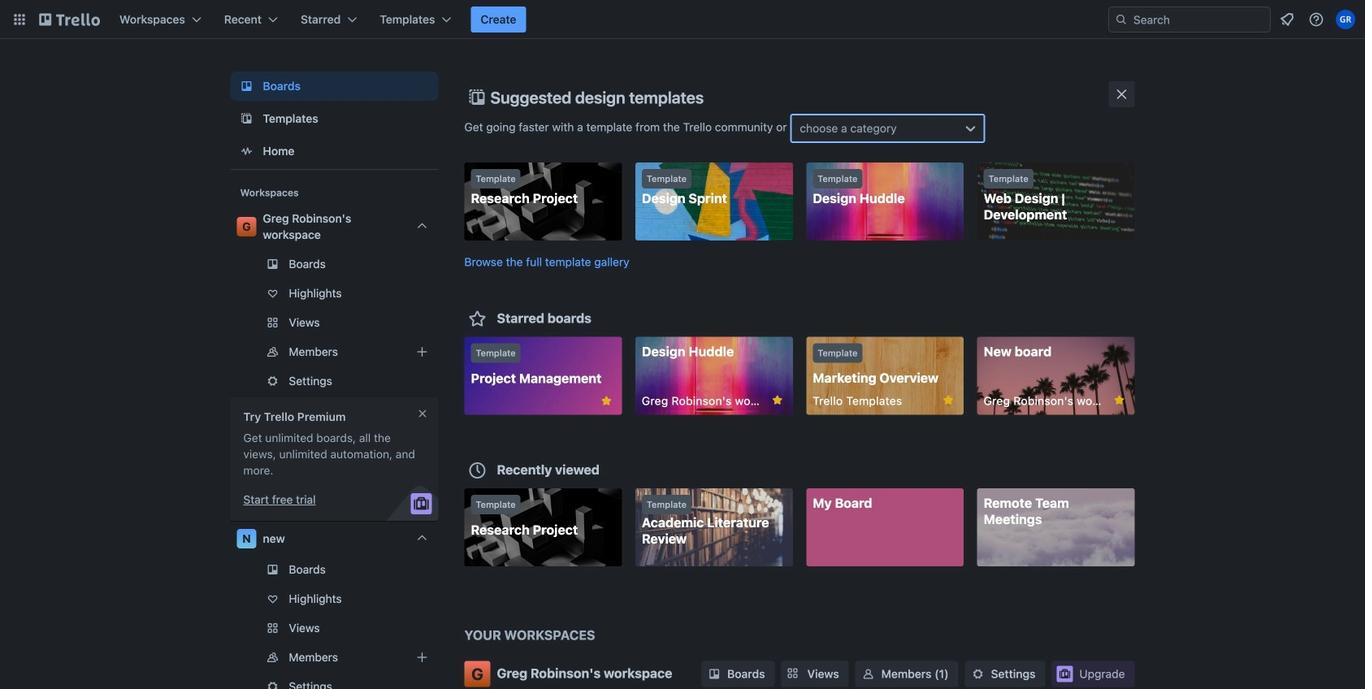 Task type: describe. For each thing, give the bounding box(es) containing it.
sm image
[[707, 666, 723, 682]]

template board image
[[237, 109, 256, 128]]

1 horizontal spatial click to unstar this board. it will be removed from your starred list. image
[[770, 393, 785, 408]]

home image
[[237, 141, 256, 161]]

2 sm image from the left
[[970, 666, 987, 682]]

open information menu image
[[1309, 11, 1325, 28]]

0 notifications image
[[1278, 10, 1297, 29]]

board image
[[237, 76, 256, 96]]

greg robinson (gregrobinson96) image
[[1336, 10, 1356, 29]]

back to home image
[[39, 7, 100, 33]]

0 horizontal spatial click to unstar this board. it will be removed from your starred list. image
[[599, 394, 614, 409]]

Search field
[[1128, 8, 1271, 31]]



Task type: locate. For each thing, give the bounding box(es) containing it.
click to unstar this board. it will be removed from your starred list. image
[[941, 393, 956, 408]]

add image
[[413, 342, 432, 362]]

0 horizontal spatial sm image
[[861, 666, 877, 682]]

search image
[[1115, 13, 1128, 26]]

sm image
[[861, 666, 877, 682], [970, 666, 987, 682]]

add image
[[413, 648, 432, 667]]

click to unstar this board. it will be removed from your starred list. image
[[770, 393, 785, 408], [599, 394, 614, 409]]

1 horizontal spatial sm image
[[970, 666, 987, 682]]

primary element
[[0, 0, 1366, 39]]

1 sm image from the left
[[861, 666, 877, 682]]



Task type: vqa. For each thing, say whether or not it's contained in the screenshot.
the bottommost Power-
no



